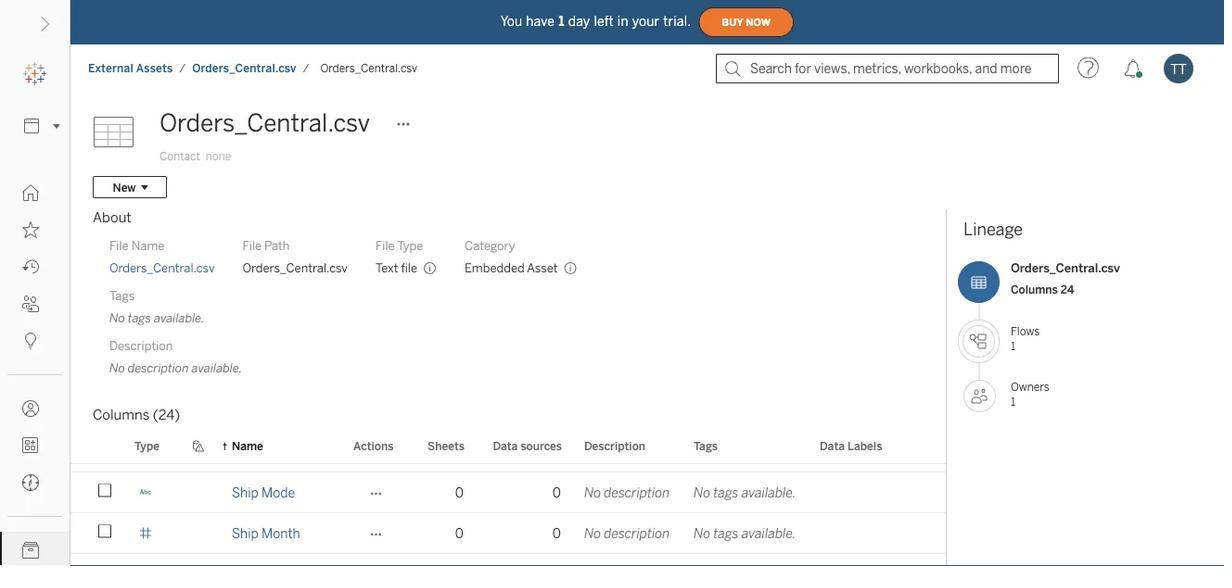 Task type: describe. For each thing, give the bounding box(es) containing it.
row containing ship month
[[70, 514, 1100, 557]]

columns inside orders_central.csv columns 24
[[1011, 283, 1058, 296]]

owners image
[[964, 380, 996, 413]]

about
[[93, 210, 132, 226]]

asset
[[527, 261, 558, 275]]

1 integer image from the top
[[139, 323, 152, 336]]

no tags available. for ship month
[[694, 526, 796, 542]]

text
[[376, 261, 398, 275]]

ship for ship day
[[232, 445, 259, 460]]

owners 1
[[1011, 381, 1050, 409]]

file for file path
[[243, 238, 262, 253]]

flows image
[[963, 326, 995, 358]]

sheets
[[428, 440, 465, 453]]

trial.
[[663, 14, 691, 29]]

Search for views, metrics, workbooks, and more text field
[[716, 54, 1059, 83]]

ship for ship month
[[232, 526, 259, 542]]

have
[[526, 14, 555, 29]]

real image
[[139, 364, 152, 377]]

1 no description from the top
[[584, 445, 670, 460]]

external assets / orders_central.csv /
[[88, 62, 309, 75]]

file path orders_central.csv
[[243, 238, 348, 275]]

owners
[[1011, 381, 1050, 394]]

month
[[262, 526, 300, 542]]

lineage
[[964, 220, 1023, 240]]

tags for tags no tags available.
[[109, 288, 135, 303]]

row group containing ship month
[[70, 514, 1100, 567]]

mode
[[262, 486, 295, 501]]

buy now
[[722, 16, 771, 28]]

tags inside tags no tags available.
[[128, 311, 151, 326]]

1 vertical spatial columns
[[93, 407, 150, 424]]

data for data sources
[[493, 440, 518, 453]]

main navigation. press the up and down arrow keys to access links. element
[[0, 174, 70, 567]]

1 for flows 1
[[1011, 339, 1016, 353]]

name inside grid
[[232, 440, 263, 453]]

new button
[[93, 176, 167, 199]]

day
[[568, 14, 590, 29]]

no description for ship month
[[584, 526, 670, 542]]

ship day
[[232, 445, 285, 460]]

no description for ship mode
[[584, 486, 670, 501]]

sources
[[521, 440, 562, 453]]

embedded
[[465, 261, 525, 275]]

available. inside description no description available.
[[192, 361, 242, 376]]

embedded asset
[[465, 261, 558, 275]]

type inside grid
[[134, 440, 160, 453]]

path
[[264, 238, 290, 253]]

1 vertical spatial orders_central.csv link
[[109, 260, 215, 276]]

flows
[[1011, 325, 1040, 338]]

labels
[[848, 440, 883, 453]]

this table or file is embedded in the published asset on the server, and you can't create a new workbook from it. files embedded in workbooks aren't shared with other tableau site users. image
[[564, 262, 578, 275]]

available. inside tags no tags available.
[[154, 311, 205, 326]]

contact
[[160, 150, 200, 163]]

0 vertical spatial 1
[[559, 14, 565, 29]]

2 string image from the top
[[139, 487, 152, 500]]

(24)
[[153, 407, 180, 424]]

none
[[206, 150, 231, 163]]

navigation panel element
[[0, 56, 70, 567]]

description for description no description available.
[[109, 339, 173, 353]]

buy
[[722, 16, 743, 28]]

file name orders_central.csv
[[109, 238, 215, 275]]

you have 1 day left in your trial.
[[501, 14, 691, 29]]

2 integer image from the top
[[139, 446, 152, 459]]

this file type can only contain a single table. image
[[423, 262, 437, 275]]

0 vertical spatial orders_central.csv link
[[191, 61, 297, 76]]

1 no tags available. from the top
[[694, 445, 796, 460]]

no inside description no description available.
[[109, 361, 125, 376]]

in
[[618, 14, 629, 29]]

ship month
[[232, 526, 300, 542]]

ship day link
[[232, 432, 285, 472]]

2 / from the left
[[303, 62, 309, 75]]

1 for owners 1
[[1011, 395, 1016, 409]]



Task type: locate. For each thing, give the bounding box(es) containing it.
/
[[179, 62, 186, 75], [303, 62, 309, 75]]

1 horizontal spatial columns
[[1011, 283, 1058, 296]]

orders_central.csv columns 24
[[1011, 261, 1120, 296]]

no tags available.
[[694, 445, 796, 460], [694, 486, 796, 501], [694, 526, 796, 542]]

file inside file name orders_central.csv
[[109, 238, 129, 253]]

file up "text"
[[376, 238, 395, 253]]

row group containing ship day
[[70, 0, 1100, 516]]

0 horizontal spatial columns
[[93, 407, 150, 424]]

2 vertical spatial no tags available.
[[694, 526, 796, 542]]

no tags available. for ship mode
[[694, 486, 796, 501]]

0 vertical spatial string image
[[139, 405, 152, 418]]

ship mode link
[[232, 473, 295, 513]]

columns left 24
[[1011, 283, 1058, 296]]

description right "sources"
[[584, 440, 646, 453]]

orders_central.csv link down real icon
[[109, 260, 215, 276]]

0 vertical spatial name
[[131, 238, 165, 253]]

2 vertical spatial ship
[[232, 526, 259, 542]]

ship for ship mode
[[232, 486, 259, 501]]

4 row from the top
[[70, 514, 1100, 557]]

orders_central.csv
[[192, 62, 296, 75], [320, 62, 418, 75], [160, 109, 370, 138], [109, 261, 215, 275], [243, 261, 348, 275], [1011, 261, 1120, 276]]

type
[[397, 238, 423, 253], [134, 440, 160, 453]]

2 row group from the top
[[70, 514, 1100, 567]]

1 horizontal spatial file
[[243, 238, 262, 253]]

integer image for grid containing ship day
[[139, 38, 152, 51]]

1 horizontal spatial name
[[232, 440, 263, 453]]

1 vertical spatial no tags available.
[[694, 486, 796, 501]]

data left "sources"
[[493, 440, 518, 453]]

1 file from the left
[[109, 238, 129, 253]]

1 inside flows 1
[[1011, 339, 1016, 353]]

name up ship mode link
[[232, 440, 263, 453]]

2 file from the left
[[243, 238, 262, 253]]

description up real image on the bottom left of the page
[[109, 339, 173, 353]]

file
[[109, 238, 129, 253], [243, 238, 262, 253], [376, 238, 395, 253]]

24
[[1061, 283, 1075, 296]]

0 horizontal spatial /
[[179, 62, 186, 75]]

0 horizontal spatial file
[[109, 238, 129, 253]]

no inside tags no tags available.
[[109, 311, 125, 326]]

1 ship from the top
[[232, 445, 259, 460]]

row containing ship day
[[70, 432, 994, 473]]

0 horizontal spatial data
[[493, 440, 518, 453]]

1 vertical spatial name
[[232, 440, 263, 453]]

real image
[[139, 242, 152, 255]]

1 horizontal spatial description
[[584, 440, 646, 453]]

ship
[[232, 445, 259, 460], [232, 486, 259, 501], [232, 526, 259, 542]]

type up file
[[397, 238, 423, 253]]

1 vertical spatial description
[[584, 440, 646, 453]]

0 vertical spatial integer image
[[139, 38, 152, 51]]

0 horizontal spatial tags
[[109, 288, 135, 303]]

orders_central.csv element
[[315, 62, 423, 75]]

name down about at the top left of the page
[[131, 238, 165, 253]]

day
[[262, 445, 285, 460]]

0 vertical spatial no description
[[584, 445, 670, 460]]

row containing ship mode
[[70, 473, 1100, 516]]

ship mode
[[232, 486, 295, 501]]

2 data from the left
[[820, 440, 845, 453]]

description
[[128, 361, 189, 376], [604, 445, 670, 460], [604, 486, 670, 501], [604, 526, 670, 542]]

your
[[632, 14, 660, 29]]

tags inside grid
[[694, 440, 718, 453]]

table image
[[93, 105, 148, 160]]

columns image
[[958, 262, 1000, 303]]

buy now button
[[699, 7, 794, 37]]

actions
[[353, 440, 394, 453]]

0 vertical spatial ship
[[232, 445, 259, 460]]

no
[[109, 311, 125, 326], [109, 361, 125, 376], [584, 445, 601, 460], [694, 445, 711, 460], [584, 486, 601, 501], [694, 486, 711, 501], [584, 526, 601, 542], [694, 526, 711, 542]]

new
[[113, 181, 136, 194]]

1 vertical spatial 1
[[1011, 339, 1016, 353]]

0 horizontal spatial name
[[131, 238, 165, 253]]

1 left day
[[559, 14, 565, 29]]

1 vertical spatial string image
[[139, 487, 152, 500]]

category
[[465, 238, 515, 253]]

2 ship from the top
[[232, 486, 259, 501]]

now
[[746, 16, 771, 28]]

1 vertical spatial tags
[[694, 440, 718, 453]]

flows 1
[[1011, 325, 1040, 353]]

string image left (24)
[[139, 405, 152, 418]]

tags for tags
[[694, 440, 718, 453]]

file for file name
[[109, 238, 129, 253]]

orders_central.csv link
[[191, 61, 297, 76], [109, 260, 215, 276]]

file inside file path orders_central.csv
[[243, 238, 262, 253]]

contact none
[[160, 150, 231, 163]]

0 vertical spatial description
[[109, 339, 173, 353]]

integer image inside row
[[139, 527, 152, 540]]

tags
[[128, 311, 151, 326], [714, 445, 739, 460], [714, 486, 739, 501], [714, 526, 739, 542]]

ship month link
[[232, 514, 300, 554]]

no description
[[584, 445, 670, 460], [584, 486, 670, 501], [584, 526, 670, 542]]

row
[[70, 0, 994, 24], [70, 432, 994, 473], [70, 473, 1100, 516], [70, 514, 1100, 557], [70, 555, 1100, 567]]

data
[[493, 440, 518, 453], [820, 440, 845, 453]]

1 row from the top
[[70, 0, 994, 24]]

integer image for 1st row from the bottom of the grid containing ship day
[[139, 527, 152, 540]]

1 down "flows"
[[1011, 339, 1016, 353]]

description for description
[[584, 440, 646, 453]]

columns left (24)
[[93, 407, 150, 424]]

3 no tags available. from the top
[[694, 526, 796, 542]]

1 vertical spatial integer image
[[139, 446, 152, 459]]

1 horizontal spatial tags
[[694, 440, 718, 453]]

1 inside owners 1
[[1011, 395, 1016, 409]]

data sources
[[493, 440, 562, 453]]

file type
[[376, 238, 423, 253]]

2 horizontal spatial file
[[376, 238, 395, 253]]

columns (24)
[[93, 407, 180, 424]]

integer image
[[139, 38, 152, 51], [139, 527, 152, 540]]

0 horizontal spatial description
[[109, 339, 173, 353]]

3 no description from the top
[[584, 526, 670, 542]]

1 integer image from the top
[[139, 38, 152, 51]]

1 vertical spatial integer image
[[139, 527, 152, 540]]

1 horizontal spatial data
[[820, 440, 845, 453]]

1 string image from the top
[[139, 405, 152, 418]]

1 horizontal spatial type
[[397, 238, 423, 253]]

data labels
[[820, 440, 883, 453]]

2 row from the top
[[70, 432, 994, 473]]

tags inside tags no tags available.
[[109, 288, 135, 303]]

/ left orders_central.csv element
[[303, 62, 309, 75]]

/ right the 'assets'
[[179, 62, 186, 75]]

5 row from the top
[[70, 555, 1100, 567]]

2 no description from the top
[[584, 486, 670, 501]]

description inside description no description available.
[[109, 339, 173, 353]]

data for data labels
[[820, 440, 845, 453]]

text file
[[376, 261, 417, 275]]

3 file from the left
[[376, 238, 395, 253]]

0 vertical spatial columns
[[1011, 283, 1058, 296]]

left
[[594, 14, 614, 29]]

1 / from the left
[[179, 62, 186, 75]]

integer image up description no description available.
[[139, 323, 152, 336]]

1 vertical spatial type
[[134, 440, 160, 453]]

integer image down columns (24)
[[139, 446, 152, 459]]

available.
[[154, 311, 205, 326], [192, 361, 242, 376], [742, 445, 796, 460], [742, 486, 796, 501], [742, 526, 796, 542]]

3 row from the top
[[70, 473, 1100, 516]]

orders_central.csv link right the 'assets'
[[191, 61, 297, 76]]

1 data from the left
[[493, 440, 518, 453]]

name
[[131, 238, 165, 253], [232, 440, 263, 453]]

you
[[501, 14, 522, 29]]

1 row group from the top
[[70, 0, 1100, 516]]

integer image
[[139, 323, 152, 336], [139, 446, 152, 459]]

columns
[[1011, 283, 1058, 296], [93, 407, 150, 424]]

ship left month
[[232, 526, 259, 542]]

description no description available.
[[109, 339, 242, 376]]

file left path
[[243, 238, 262, 253]]

external assets link
[[87, 61, 174, 76]]

type down columns (24)
[[134, 440, 160, 453]]

1 horizontal spatial /
[[303, 62, 309, 75]]

0 vertical spatial type
[[397, 238, 423, 253]]

assets
[[136, 62, 173, 75]]

0 horizontal spatial type
[[134, 440, 160, 453]]

grid
[[70, 0, 1100, 567]]

string image
[[139, 405, 152, 418], [139, 487, 152, 500]]

0
[[455, 445, 464, 460], [553, 445, 561, 460], [455, 486, 464, 501], [553, 486, 561, 501], [455, 526, 464, 542], [553, 526, 561, 542]]

description inside description no description available.
[[128, 361, 189, 376]]

tags
[[109, 288, 135, 303], [694, 440, 718, 453]]

data left labels
[[820, 440, 845, 453]]

3 ship from the top
[[232, 526, 259, 542]]

grid containing ship day
[[70, 0, 1100, 567]]

1
[[559, 14, 565, 29], [1011, 339, 1016, 353], [1011, 395, 1016, 409]]

2 no tags available. from the top
[[694, 486, 796, 501]]

tags no tags available.
[[109, 288, 205, 326]]

0 vertical spatial tags
[[109, 288, 135, 303]]

ship inside 'link'
[[232, 526, 259, 542]]

ship left day
[[232, 445, 259, 460]]

row group
[[70, 0, 1100, 516], [70, 514, 1100, 567]]

0 vertical spatial no tags available.
[[694, 445, 796, 460]]

file left real icon
[[109, 238, 129, 253]]

2 integer image from the top
[[139, 527, 152, 540]]

name inside file name orders_central.csv
[[131, 238, 165, 253]]

1 vertical spatial ship
[[232, 486, 259, 501]]

2 vertical spatial 1
[[1011, 395, 1016, 409]]

0 vertical spatial integer image
[[139, 323, 152, 336]]

file
[[401, 261, 417, 275]]

1 down owners on the bottom of the page
[[1011, 395, 1016, 409]]

external
[[88, 62, 134, 75]]

description inside grid
[[584, 440, 646, 453]]

string image down columns (24)
[[139, 487, 152, 500]]

2 vertical spatial no description
[[584, 526, 670, 542]]

description
[[109, 339, 173, 353], [584, 440, 646, 453]]

1 vertical spatial no description
[[584, 486, 670, 501]]

ship left mode
[[232, 486, 259, 501]]



Task type: vqa. For each thing, say whether or not it's contained in the screenshot.
NO DESCRIPTION related to Ship Mode
yes



